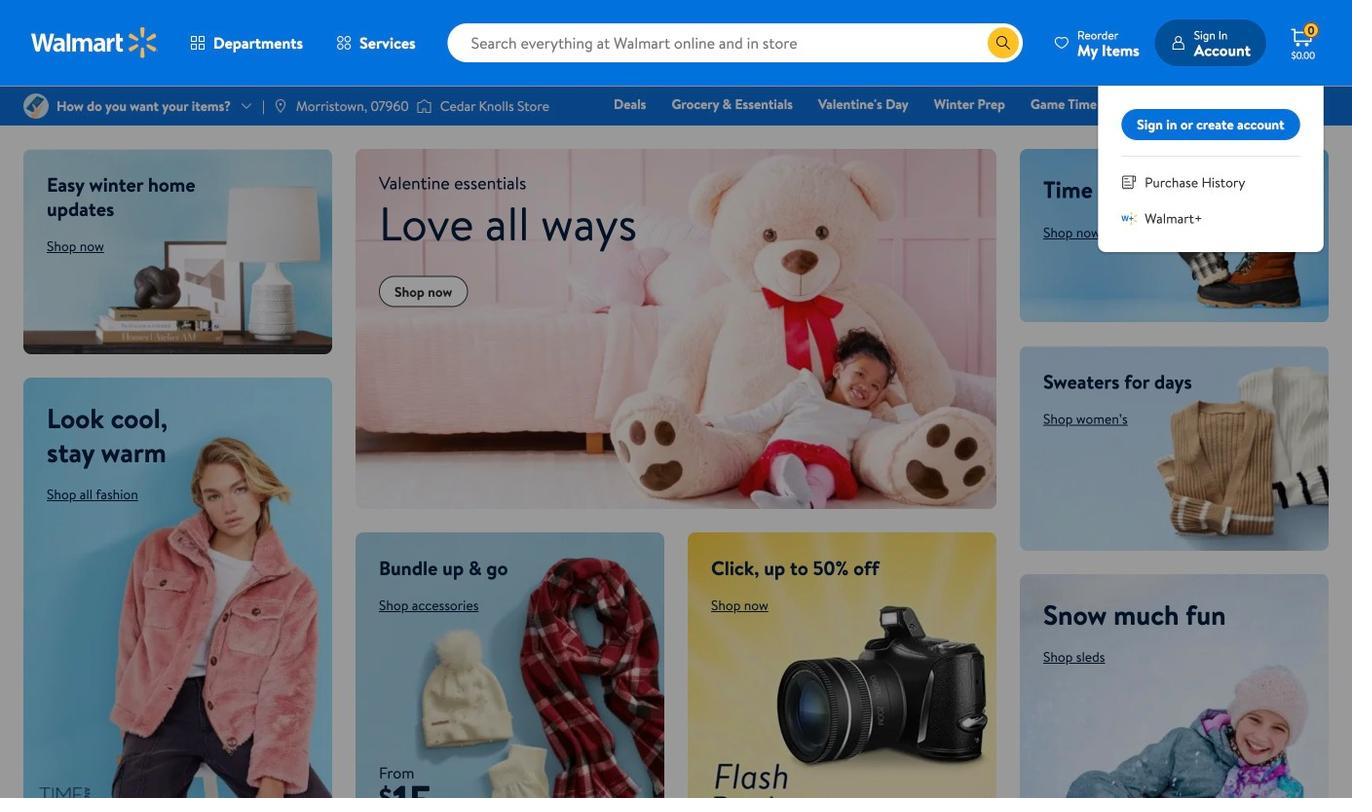 Task type: locate. For each thing, give the bounding box(es) containing it.
walmart+ image
[[1122, 211, 1137, 226]]

Walmart Site-Wide search field
[[448, 23, 1023, 62]]

search icon image
[[996, 35, 1011, 51]]



Task type: vqa. For each thing, say whether or not it's contained in the screenshot.
"REGISTRY,"
no



Task type: describe. For each thing, give the bounding box(es) containing it.
walmart image
[[31, 27, 158, 58]]

from dollar 15 null group
[[356, 763, 434, 799]]

Search search field
[[448, 23, 1023, 62]]



